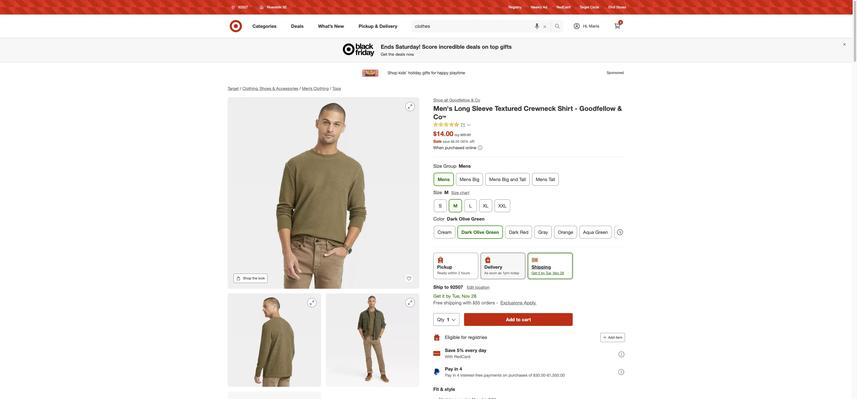 Task type: locate. For each thing, give the bounding box(es) containing it.
by up shipping on the bottom right
[[446, 293, 451, 299]]

0 vertical spatial get
[[381, 52, 387, 57]]

0 vertical spatial 92507
[[238, 5, 248, 9]]

1 vertical spatial on
[[503, 373, 508, 378]]

0 horizontal spatial by
[[446, 293, 451, 299]]

eligible
[[445, 335, 460, 341]]

0 vertical spatial pickup
[[359, 23, 374, 29]]

registries
[[468, 335, 487, 341]]

group
[[433, 163, 625, 188], [433, 189, 625, 215], [433, 216, 635, 241]]

to right ship at the bottom right of page
[[445, 284, 449, 290]]

black
[[618, 229, 630, 235]]

add left cart
[[506, 317, 515, 323]]

0 vertical spatial olive
[[459, 216, 470, 222]]

/ right 'target' link
[[240, 86, 241, 91]]

4 up interest-
[[460, 366, 462, 372]]

1 horizontal spatial on
[[503, 373, 508, 378]]

0 horizontal spatial target
[[228, 86, 239, 91]]

target left circle
[[580, 5, 589, 9]]

2 big from the left
[[502, 177, 509, 182]]

0 horizontal spatial get
[[381, 52, 387, 57]]

1 horizontal spatial get
[[433, 293, 441, 299]]

1 horizontal spatial dark
[[462, 229, 472, 235]]

0 vertical spatial m
[[445, 190, 449, 196]]

get
[[381, 52, 387, 57], [532, 271, 537, 275], [433, 293, 441, 299]]

group containing size group
[[433, 163, 625, 188]]

get inside 'ends saturday! score incredible deals on top gifts get the deals now.'
[[381, 52, 387, 57]]

1 vertical spatial goodfellow
[[580, 104, 616, 112]]

71 link
[[433, 122, 471, 129]]

0 vertical spatial goodfellow
[[449, 98, 470, 103]]

tue, up shipping on the bottom right
[[452, 293, 461, 299]]

goodfellow
[[449, 98, 470, 103], [580, 104, 616, 112]]

- right "orders"
[[496, 300, 498, 306]]

deals left "top"
[[466, 43, 480, 50]]

the left look
[[252, 276, 257, 281]]

0 horizontal spatial shop
[[243, 276, 251, 281]]

1 vertical spatial by
[[446, 293, 451, 299]]

delivery inside the delivery as soon as 1pm today
[[484, 264, 502, 270]]

pickup inside "link"
[[359, 23, 374, 29]]

1 horizontal spatial to
[[516, 317, 521, 323]]

it
[[538, 271, 540, 275], [442, 293, 445, 299]]

shipping
[[444, 300, 462, 306]]

with
[[445, 354, 453, 359]]

0 horizontal spatial 92507
[[238, 5, 248, 9]]

2
[[458, 271, 460, 275]]

nov inside shipping get it by tue, nov 28
[[553, 271, 559, 275]]

the down ends
[[389, 52, 394, 57]]

0 vertical spatial the
[[389, 52, 394, 57]]

purchases
[[509, 373, 528, 378]]

xl
[[483, 203, 489, 209]]

shoes
[[260, 86, 271, 91]]

dark olive green link
[[458, 226, 503, 239]]

1 horizontal spatial it
[[538, 271, 540, 275]]

1 group from the top
[[433, 163, 625, 188]]

mens for mens big and tall
[[489, 177, 501, 182]]

1 horizontal spatial 92507
[[450, 284, 463, 290]]

soon
[[489, 271, 497, 275]]

0 horizontal spatial m
[[445, 190, 449, 196]]

dark olive green
[[462, 229, 499, 235]]

1 horizontal spatial the
[[389, 52, 394, 57]]

- for shirt
[[575, 104, 578, 112]]

add for add item
[[608, 335, 615, 340]]

and
[[510, 177, 518, 182]]

delivery up ends
[[380, 23, 397, 29]]

1 / from the left
[[240, 86, 241, 91]]

get down ends
[[381, 52, 387, 57]]

-
[[575, 104, 578, 112], [496, 300, 498, 306]]

1 horizontal spatial tall
[[549, 177, 555, 182]]

categories
[[252, 23, 277, 29]]

1
[[447, 317, 450, 323]]

0 horizontal spatial 4
[[457, 373, 459, 378]]

delivery inside "link"
[[380, 23, 397, 29]]

0 horizontal spatial on
[[482, 43, 489, 50]]

gifts
[[500, 43, 512, 50]]

- right shirt
[[575, 104, 578, 112]]

green up dark olive green link
[[471, 216, 485, 222]]

get up free on the bottom right
[[433, 293, 441, 299]]

0 vertical spatial nov
[[553, 271, 559, 275]]

1 horizontal spatial deals
[[466, 43, 480, 50]]

0 horizontal spatial pickup
[[359, 23, 374, 29]]

1 vertical spatial deals
[[395, 52, 405, 57]]

size
[[433, 163, 442, 169], [433, 190, 442, 196], [451, 190, 459, 195]]

0 vertical spatial on
[[482, 43, 489, 50]]

on inside pay in 4 pay in 4 interest-free payments on purchases of $30.00-$1,500.00
[[503, 373, 508, 378]]

0 horizontal spatial /
[[240, 86, 241, 91]]

on left "top"
[[482, 43, 489, 50]]

1 horizontal spatial tue,
[[546, 271, 552, 275]]

2 group from the top
[[433, 189, 625, 215]]

pickup inside the pickup ready within 2 hours
[[437, 264, 452, 270]]

/ left the men's at left
[[300, 86, 301, 91]]

92507
[[238, 5, 248, 9], [450, 284, 463, 290]]

- inside get it by tue, nov 28 free shipping with $35 orders - exclusions apply.
[[496, 300, 498, 306]]

2 vertical spatial group
[[433, 216, 635, 241]]

1 vertical spatial in
[[453, 373, 456, 378]]

0 horizontal spatial it
[[442, 293, 445, 299]]

location
[[475, 285, 490, 290]]

on right the payments
[[503, 373, 508, 378]]

men&#39;s long sleeve textured crewneck shirt - goodfellow &#38; co&#8482;, 3 of 5 image
[[326, 294, 419, 387]]

now.
[[406, 52, 415, 57]]

1 horizontal spatial big
[[502, 177, 509, 182]]

big for mens big and tall
[[502, 177, 509, 182]]

interest-
[[461, 373, 476, 378]]

to for cart
[[516, 317, 521, 323]]

group containing color
[[433, 216, 635, 241]]

1 horizontal spatial goodfellow
[[580, 104, 616, 112]]

mens left and
[[489, 177, 501, 182]]

mens for mens tall
[[536, 177, 547, 182]]

shop inside shop all goodfellow & co men's long sleeve textured crewneck shirt - goodfellow & co™
[[433, 98, 443, 103]]

tops link
[[333, 86, 341, 91]]

green left dark red link
[[486, 229, 499, 235]]

$14.00
[[433, 130, 453, 138]]

tue, down shipping
[[546, 271, 552, 275]]

get inside shipping get it by tue, nov 28
[[532, 271, 537, 275]]

get down shipping
[[532, 271, 537, 275]]

0 horizontal spatial delivery
[[380, 23, 397, 29]]

target circle link
[[580, 5, 599, 10]]

0 vertical spatial add
[[506, 317, 515, 323]]

target left clothing,
[[228, 86, 239, 91]]

redcard link
[[557, 5, 571, 10]]

green right aqua
[[595, 229, 608, 235]]

1 vertical spatial target
[[228, 86, 239, 91]]

dark down color dark olive green on the bottom of page
[[462, 229, 472, 235]]

apply.
[[524, 300, 537, 306]]

shipping
[[532, 264, 551, 270]]

red
[[520, 229, 529, 235]]

shop
[[433, 98, 443, 103], [243, 276, 251, 281]]

1 vertical spatial group
[[433, 189, 625, 215]]

shop left all
[[433, 98, 443, 103]]

m up color dark olive green on the bottom of page
[[453, 203, 458, 209]]

0 horizontal spatial tue,
[[452, 293, 461, 299]]

it inside get it by tue, nov 28 free shipping with $35 orders - exclusions apply.
[[442, 293, 445, 299]]

it down shipping
[[538, 271, 540, 275]]

by down shipping
[[541, 271, 545, 275]]

in down save 5% every day with redcard
[[454, 366, 458, 372]]

1 vertical spatial nov
[[462, 293, 470, 299]]

1 vertical spatial pay
[[445, 373, 452, 378]]

4 left interest-
[[457, 373, 459, 378]]

1 vertical spatial pickup
[[437, 264, 452, 270]]

1 horizontal spatial add
[[608, 335, 615, 340]]

mens big link
[[456, 173, 483, 186]]

free
[[476, 373, 483, 378]]

1 vertical spatial 4
[[457, 373, 459, 378]]

deals
[[291, 23, 304, 29]]

on inside 'ends saturday! score incredible deals on top gifts get the deals now.'
[[482, 43, 489, 50]]

it up free on the bottom right
[[442, 293, 445, 299]]

by inside shipping get it by tue, nov 28
[[541, 271, 545, 275]]

m down mens link
[[445, 190, 449, 196]]

0 horizontal spatial tall
[[519, 177, 526, 182]]

mens up chart
[[460, 177, 471, 182]]

tall inside mens big and tall link
[[519, 177, 526, 182]]

shop the look link
[[234, 274, 268, 283]]

0 vertical spatial by
[[541, 271, 545, 275]]

redcard right ad
[[557, 5, 571, 9]]

mens down the group in the right of the page
[[438, 177, 450, 182]]

olive
[[459, 216, 470, 222], [474, 229, 485, 235]]

pickup
[[359, 23, 374, 29], [437, 264, 452, 270]]

as
[[498, 271, 502, 275]]

0 vertical spatial target
[[580, 5, 589, 9]]

1 vertical spatial m
[[453, 203, 458, 209]]

pickup for &
[[359, 23, 374, 29]]

0 horizontal spatial 28
[[471, 293, 477, 299]]

- for orders
[[496, 300, 498, 306]]

1 vertical spatial -
[[496, 300, 498, 306]]

3 group from the top
[[433, 216, 635, 241]]

to left cart
[[516, 317, 521, 323]]

redcard
[[557, 5, 571, 9], [454, 354, 471, 359]]

olive down l
[[459, 216, 470, 222]]

exclusions
[[501, 300, 523, 306]]

/ left tops
[[330, 86, 331, 91]]

- inside shop all goodfellow & co men's long sleeve textured crewneck shirt - goodfellow & co™
[[575, 104, 578, 112]]

dark
[[447, 216, 458, 222], [462, 229, 472, 235], [509, 229, 519, 235]]

1 vertical spatial add
[[608, 335, 615, 340]]

1 vertical spatial the
[[252, 276, 257, 281]]

crewneck
[[524, 104, 556, 112]]

0 horizontal spatial dark
[[447, 216, 458, 222]]

0 horizontal spatial redcard
[[454, 354, 471, 359]]

0 vertical spatial in
[[454, 366, 458, 372]]

1 vertical spatial delivery
[[484, 264, 502, 270]]

group
[[443, 163, 457, 169]]

co™
[[433, 113, 446, 121]]

xxl link
[[495, 200, 510, 212]]

0 vertical spatial to
[[445, 284, 449, 290]]

item
[[616, 335, 623, 340]]

pay down with
[[445, 366, 453, 372]]

redcard down 5%
[[454, 354, 471, 359]]

size up s
[[433, 190, 442, 196]]

1 horizontal spatial olive
[[474, 229, 485, 235]]

shop inside 'image gallery' element
[[243, 276, 251, 281]]

tall inside mens tall link
[[549, 177, 555, 182]]

0 vertical spatial -
[[575, 104, 578, 112]]

sleeve
[[472, 104, 493, 112]]

pay up style
[[445, 373, 452, 378]]

target
[[580, 5, 589, 9], [228, 86, 239, 91]]

3 / from the left
[[330, 86, 331, 91]]

0 vertical spatial 28
[[560, 271, 564, 275]]

1 vertical spatial tue,
[[452, 293, 461, 299]]

1 horizontal spatial pickup
[[437, 264, 452, 270]]

cream
[[438, 229, 452, 235]]

1 horizontal spatial by
[[541, 271, 545, 275]]

to inside add to cart button
[[516, 317, 521, 323]]

mens
[[459, 163, 471, 169], [438, 177, 450, 182], [460, 177, 471, 182], [489, 177, 501, 182], [536, 177, 547, 182]]

1 horizontal spatial delivery
[[484, 264, 502, 270]]

1 horizontal spatial nov
[[553, 271, 559, 275]]

1 vertical spatial it
[[442, 293, 445, 299]]

shop the look
[[243, 276, 265, 281]]

olive down color dark olive green on the bottom of page
[[474, 229, 485, 235]]

size left chart
[[451, 190, 459, 195]]

1 tall from the left
[[519, 177, 526, 182]]

gray
[[538, 229, 548, 235]]

dark left red
[[509, 229, 519, 235]]

deals left now.
[[395, 52, 405, 57]]

l link
[[464, 200, 477, 212]]

pickup right new
[[359, 23, 374, 29]]

1 vertical spatial 92507
[[450, 284, 463, 290]]

size left the group in the right of the page
[[433, 163, 442, 169]]

1 horizontal spatial 4
[[460, 366, 462, 372]]

delivery up the soon
[[484, 264, 502, 270]]

0 horizontal spatial the
[[252, 276, 257, 281]]

riverside se button
[[256, 2, 291, 12]]

0 vertical spatial tue,
[[546, 271, 552, 275]]

day
[[479, 348, 487, 354]]

on
[[482, 43, 489, 50], [503, 373, 508, 378]]

1 vertical spatial redcard
[[454, 354, 471, 359]]

it inside shipping get it by tue, nov 28
[[538, 271, 540, 275]]

0 horizontal spatial -
[[496, 300, 498, 306]]

green
[[471, 216, 485, 222], [486, 229, 499, 235], [595, 229, 608, 235]]

1 horizontal spatial -
[[575, 104, 578, 112]]

mens right and
[[536, 177, 547, 182]]

1 vertical spatial to
[[516, 317, 521, 323]]

0 horizontal spatial to
[[445, 284, 449, 290]]

pay
[[445, 366, 453, 372], [445, 373, 452, 378]]

tue, inside shipping get it by tue, nov 28
[[546, 271, 552, 275]]

clothing, shoes & accessories link
[[243, 86, 298, 91]]

big for mens big
[[473, 177, 479, 182]]

size group mens
[[433, 163, 471, 169]]

nov inside get it by tue, nov 28 free shipping with $35 orders - exclusions apply.
[[462, 293, 470, 299]]

2 vertical spatial get
[[433, 293, 441, 299]]

1 horizontal spatial redcard
[[557, 5, 571, 9]]

saturday!
[[396, 43, 421, 50]]

weekly
[[531, 5, 542, 9]]

nov
[[553, 271, 559, 275], [462, 293, 470, 299]]

0 vertical spatial pay
[[445, 366, 453, 372]]

$14.00 reg $20.00 sale save $ 6.00 ( 30 % off )
[[433, 130, 475, 144]]

riverside
[[267, 5, 282, 9]]

shop left look
[[243, 276, 251, 281]]

tall
[[519, 177, 526, 182], [549, 177, 555, 182]]

2 horizontal spatial /
[[330, 86, 331, 91]]

28 inside get it by tue, nov 28 free shipping with $35 orders - exclusions apply.
[[471, 293, 477, 299]]

2 horizontal spatial get
[[532, 271, 537, 275]]

find
[[609, 5, 615, 9]]

1 horizontal spatial 28
[[560, 271, 564, 275]]

1 big from the left
[[473, 177, 479, 182]]

hi,
[[583, 24, 588, 28]]

1 vertical spatial 28
[[471, 293, 477, 299]]

in left interest-
[[453, 373, 456, 378]]

&
[[375, 23, 378, 29], [272, 86, 275, 91], [471, 98, 474, 103], [618, 104, 622, 112], [440, 387, 443, 392]]

pickup & delivery link
[[354, 20, 405, 33]]

mens for mens big
[[460, 177, 471, 182]]

dark right color at the bottom of the page
[[447, 216, 458, 222]]

pickup up ready
[[437, 264, 452, 270]]

0 vertical spatial deals
[[466, 43, 480, 50]]

2 tall from the left
[[549, 177, 555, 182]]

deals link
[[286, 20, 311, 33]]

1 vertical spatial shop
[[243, 276, 251, 281]]

target circle
[[580, 5, 599, 9]]

0 vertical spatial shop
[[433, 98, 443, 103]]

add to cart
[[506, 317, 531, 323]]

purchased
[[445, 145, 464, 150]]

1 horizontal spatial m
[[453, 203, 458, 209]]

stores
[[616, 5, 626, 9]]

0 horizontal spatial add
[[506, 317, 515, 323]]

2 / from the left
[[300, 86, 301, 91]]

to
[[445, 284, 449, 290], [516, 317, 521, 323]]

add left item
[[608, 335, 615, 340]]

0 horizontal spatial nov
[[462, 293, 470, 299]]

1 vertical spatial get
[[532, 271, 537, 275]]



Task type: vqa. For each thing, say whether or not it's contained in the screenshot.
Arrivals inside the shoes new arrivals
no



Task type: describe. For each thing, give the bounding box(es) containing it.
(
[[460, 140, 461, 144]]

0 horizontal spatial green
[[471, 216, 485, 222]]

black link
[[614, 226, 634, 239]]

target for target circle
[[580, 5, 589, 9]]

online
[[466, 145, 477, 150]]

m link
[[449, 200, 462, 212]]

search button
[[552, 20, 566, 34]]

color dark olive green
[[433, 216, 485, 222]]

shop for shop all goodfellow & co men's long sleeve textured crewneck shirt - goodfellow & co™
[[433, 98, 443, 103]]

aqua
[[583, 229, 594, 235]]

men&#39;s long sleeve textured crewneck shirt - goodfellow &#38; co&#8482;, 2 of 5 image
[[228, 294, 321, 387]]

pay in 4 pay in 4 interest-free payments on purchases of $30.00-$1,500.00
[[445, 366, 565, 378]]

dark for dark olive green
[[462, 229, 472, 235]]

men&#39;s long sleeve textured crewneck shirt - goodfellow &#38; co&#8482;, 1 of 5 image
[[228, 97, 419, 289]]

mens for mens link
[[438, 177, 450, 182]]

2 pay from the top
[[445, 373, 452, 378]]

add item button
[[601, 333, 625, 342]]

shirt
[[558, 104, 573, 112]]

size inside size m size chart
[[451, 190, 459, 195]]

reg
[[454, 133, 459, 137]]

with
[[463, 300, 472, 306]]

weekly ad link
[[531, 5, 547, 10]]

edit location
[[467, 285, 490, 290]]

target for target / clothing, shoes & accessories / men's clothing / tops
[[228, 86, 239, 91]]

xxl
[[498, 203, 507, 209]]

$30.00-
[[533, 373, 547, 378]]

mens big and tall
[[489, 177, 526, 182]]

the inside 'image gallery' element
[[252, 276, 257, 281]]

shop all goodfellow & co men's long sleeve textured crewneck shirt - goodfellow & co™
[[433, 98, 622, 121]]

top
[[490, 43, 499, 50]]

0 vertical spatial 4
[[460, 366, 462, 372]]

target / clothing, shoes & accessories / men's clothing / tops
[[228, 86, 341, 91]]

shipping get it by tue, nov 28
[[532, 264, 564, 275]]

$20.00
[[460, 133, 471, 137]]

2 horizontal spatial green
[[595, 229, 608, 235]]

1 horizontal spatial green
[[486, 229, 499, 235]]

the inside 'ends saturday! score incredible deals on top gifts get the deals now.'
[[389, 52, 394, 57]]

1 vertical spatial olive
[[474, 229, 485, 235]]

redcard inside save 5% every day with redcard
[[454, 354, 471, 359]]

group containing size
[[433, 189, 625, 215]]

fit & style
[[433, 387, 455, 392]]

hi, maria
[[583, 24, 599, 28]]

textured
[[495, 104, 522, 112]]

circle
[[590, 5, 599, 9]]

pickup ready within 2 hours
[[437, 264, 470, 275]]

get inside get it by tue, nov 28 free shipping with $35 orders - exclusions apply.
[[433, 293, 441, 299]]

71
[[461, 122, 465, 127]]

s
[[439, 203, 442, 209]]

tops
[[333, 86, 341, 91]]

today
[[511, 271, 519, 275]]

ends saturday! score incredible deals on top gifts get the deals now.
[[381, 43, 512, 57]]

1pm
[[503, 271, 510, 275]]

pickup & delivery
[[359, 23, 397, 29]]

as
[[484, 271, 488, 275]]

image gallery element
[[228, 97, 419, 399]]

ready
[[437, 271, 447, 275]]

3 link
[[611, 20, 624, 33]]

pickup for ready
[[437, 264, 452, 270]]

weekly ad
[[531, 5, 547, 9]]

mens tall
[[536, 177, 555, 182]]

ends
[[381, 43, 394, 50]]

riverside se
[[267, 5, 287, 9]]

within
[[448, 271, 457, 275]]

%
[[465, 140, 469, 144]]

registry link
[[509, 5, 522, 10]]

0 vertical spatial redcard
[[557, 5, 571, 9]]

to for 92507
[[445, 284, 449, 290]]

mens up mens big
[[459, 163, 471, 169]]

30
[[461, 140, 465, 144]]

style
[[445, 387, 455, 392]]

mens big and tall link
[[486, 173, 530, 186]]

look
[[258, 276, 265, 281]]

92507 inside dropdown button
[[238, 5, 248, 9]]

when purchased online
[[433, 145, 477, 150]]

add for add to cart
[[506, 317, 515, 323]]

92507 button
[[228, 2, 254, 12]]

advertisement region
[[223, 66, 630, 80]]

0 horizontal spatial deals
[[395, 52, 405, 57]]

what's new link
[[313, 20, 351, 33]]

dark red link
[[505, 226, 532, 239]]

every
[[465, 348, 477, 354]]

target link
[[228, 86, 239, 91]]

find stores
[[609, 5, 626, 9]]

dark for dark red
[[509, 229, 519, 235]]

payments
[[484, 373, 502, 378]]

by inside get it by tue, nov 28 free shipping with $35 orders - exclusions apply.
[[446, 293, 451, 299]]

What can we help you find? suggestions appear below search field
[[412, 20, 556, 33]]

$
[[451, 140, 453, 144]]

men's
[[433, 104, 453, 112]]

1 pay from the top
[[445, 366, 453, 372]]

se
[[282, 5, 287, 9]]

find stores link
[[609, 5, 626, 10]]

ship to 92507
[[433, 284, 463, 290]]

edit
[[467, 285, 474, 290]]

edit location button
[[467, 284, 490, 291]]

28 inside shipping get it by tue, nov 28
[[560, 271, 564, 275]]

tue, inside get it by tue, nov 28 free shipping with $35 orders - exclusions apply.
[[452, 293, 461, 299]]

0 horizontal spatial olive
[[459, 216, 470, 222]]

size for size m size chart
[[433, 190, 442, 196]]

add item
[[608, 335, 623, 340]]

size for size group mens
[[433, 163, 442, 169]]

s link
[[434, 200, 447, 212]]

save 5% every day with redcard
[[445, 348, 487, 359]]

when
[[433, 145, 444, 150]]

score
[[422, 43, 437, 50]]

shop for shop the look
[[243, 276, 251, 281]]

size chart button
[[451, 190, 470, 196]]

size m size chart
[[433, 190, 470, 196]]

& inside "link"
[[375, 23, 378, 29]]



